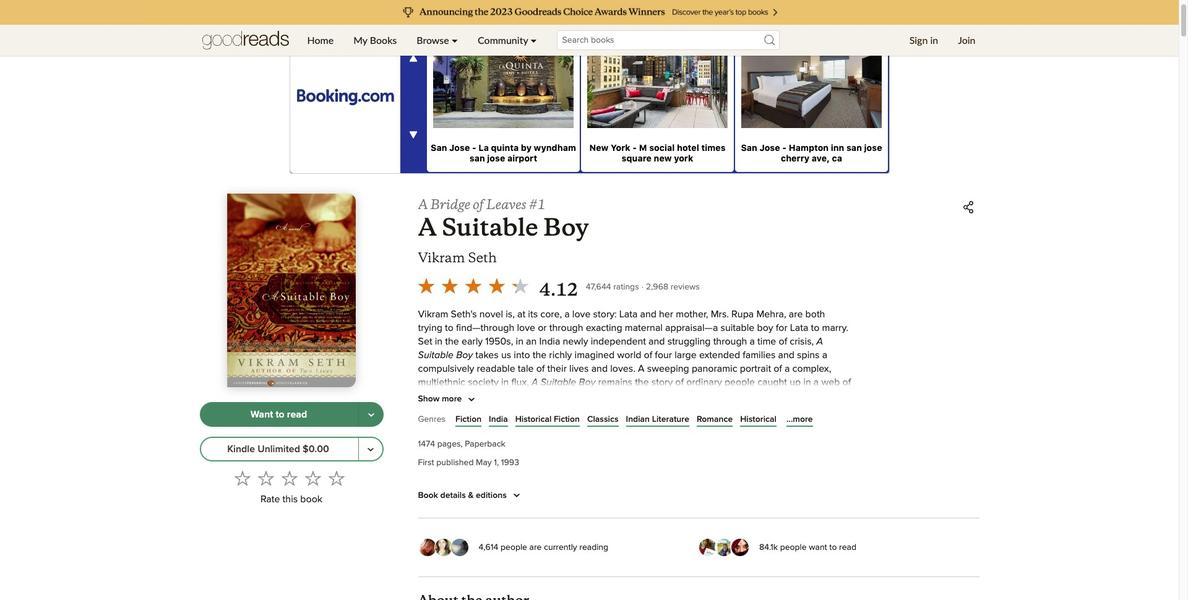 Task type: vqa. For each thing, say whether or not it's contained in the screenshot.
Fiction
yes



Task type: describe. For each thing, give the bounding box(es) containing it.
show
[[418, 395, 440, 404]]

mrs.
[[711, 309, 729, 319]]

a right flux,
[[532, 377, 538, 387]]

marry.
[[822, 323, 849, 333]]

book details & editions button
[[418, 488, 524, 503]]

indian literature
[[626, 415, 690, 424]]

appalling
[[519, 404, 558, 414]]

india inside vikram seth's novel is, at its core, a love story: lata and her mother, mrs. rupa mehra, are both trying to find—through love or through exacting maternal appraisal—a suitable boy for lata to marry. set in the early 1950s, in an india newly independent and struggling through a time of crisis,
[[539, 337, 560, 347]]

2,968 reviews
[[646, 283, 700, 292]]

and down imagined on the bottom of page
[[592, 364, 608, 374]]

of left four
[[644, 350, 653, 360]]

of inside vikram seth's novel is, at its core, a love story: lata and her mother, mrs. rupa mehra, are both trying to find—through love or through exacting maternal appraisal—a suitable boy for lata to marry. set in the early 1950s, in an india newly independent and struggling through a time of crisis,
[[779, 337, 787, 347]]

this
[[283, 495, 298, 505]]

historical fiction link
[[515, 414, 580, 426]]

in left an
[[516, 337, 524, 347]]

a up "vikram seth"
[[418, 212, 437, 243]]

2 vertical spatial suitable
[[541, 377, 576, 387]]

rate this book element
[[200, 467, 383, 510]]

show more
[[418, 395, 462, 404]]

unlimited
[[258, 444, 300, 454]]

rate 4 out of 5 image
[[305, 471, 321, 487]]

people for 4,614 people are currently reading
[[501, 543, 527, 552]]

for
[[776, 323, 788, 333]]

her
[[659, 309, 674, 319]]

struggling
[[668, 337, 711, 347]]

home
[[307, 34, 334, 46]]

in inside sign in link
[[931, 34, 938, 46]]

of right tale at the left bottom of the page
[[536, 364, 545, 374]]

imagined
[[575, 350, 615, 360]]

paperback
[[465, 440, 506, 449]]

community ▾
[[478, 34, 537, 46]]

rate 2 out of 5 image
[[258, 471, 274, 487]]

a up up
[[785, 364, 790, 374]]

humor
[[500, 391, 528, 401]]

historical link
[[740, 414, 777, 426]]

47,644 ratings and 2,968 reviews figure
[[586, 279, 700, 294]]

literature
[[652, 415, 690, 424]]

in right set
[[435, 337, 443, 347]]

want
[[251, 410, 273, 420]]

reading
[[580, 543, 609, 552]]

community ▾ link
[[468, 25, 547, 56]]

1 horizontal spatial most
[[731, 391, 753, 401]]

time
[[758, 337, 776, 347]]

4.12
[[539, 279, 579, 301]]

book details & editions
[[418, 491, 507, 500]]

novel
[[480, 309, 503, 319]]

the left story
[[635, 377, 649, 387]]

the inside vikram seth's novel is, at its core, a love story: lata and her mother, mrs. rupa mehra, are both trying to find—through love or through exacting maternal appraisal—a suitable boy for lata to marry. set in the early 1950s, in an india newly independent and struggling through a time of crisis,
[[445, 337, 459, 347]]

...more
[[787, 415, 813, 424]]

browse ▾ link
[[407, 25, 468, 56]]

rate this book
[[261, 495, 323, 505]]

a right core,
[[565, 309, 570, 319]]

prejudice
[[590, 391, 631, 401]]

1474 pages, paperback
[[418, 440, 506, 449]]

advertisement region
[[289, 19, 890, 174]]

1 vertical spatial lata
[[790, 323, 809, 333]]

extended
[[699, 350, 740, 360]]

#1
[[529, 196, 546, 213]]

1 horizontal spatial through
[[713, 337, 747, 347]]

want
[[809, 543, 827, 552]]

indian literature link
[[626, 414, 690, 426]]

takes
[[476, 350, 499, 360]]

remains
[[598, 377, 633, 387]]

social
[[792, 391, 817, 401]]

fiction link
[[456, 414, 482, 426]]

world
[[617, 350, 642, 360]]

sign in link
[[900, 25, 948, 56]]

families
[[743, 350, 776, 360]]

a right spins
[[822, 350, 828, 360]]

flux,
[[512, 377, 529, 387]]

into
[[514, 350, 530, 360]]

classics link
[[587, 414, 619, 426]]

sweeping
[[647, 364, 689, 374]]

rating 4.12 out of 5 image
[[414, 274, 532, 298]]

top genres for this book element
[[418, 412, 980, 431]]

kindle
[[227, 444, 255, 454]]

tale
[[518, 364, 534, 374]]

maternal
[[625, 323, 663, 333]]

home link
[[297, 25, 344, 56]]

a left the bridge on the left of the page
[[418, 196, 428, 213]]

want to read
[[251, 410, 307, 420]]

violence.
[[561, 404, 600, 414]]

mother,
[[676, 309, 708, 319]]

vikram for vikram seth
[[418, 249, 465, 266]]

seth's
[[451, 309, 477, 319]]

first published may 1, 1993
[[418, 459, 519, 467]]

boy inside a suitable boy
[[456, 350, 473, 360]]

my books link
[[344, 25, 407, 56]]

rupa
[[732, 309, 754, 319]]

is,
[[506, 309, 515, 319]]

may
[[476, 459, 492, 467]]

us
[[501, 350, 511, 360]]

love inside remains the story of ordinary people caught up in a web of love and ambition, humor and sadness, prejudice and reconciliation, the most delicate social etiquette and the most appalling violence.
[[418, 391, 436, 401]]

the down ambition,
[[478, 404, 492, 414]]

story
[[652, 377, 673, 387]]

panoramic
[[692, 364, 738, 374]]

1 vertical spatial are
[[530, 543, 542, 552]]

84.1k people want to read
[[759, 543, 857, 552]]

a inside a suitable boy
[[817, 337, 823, 347]]

home image
[[202, 25, 289, 56]]

multiethnic
[[418, 377, 465, 387]]

mehra,
[[757, 309, 786, 319]]

reconciliation,
[[652, 391, 712, 401]]

browse ▾
[[417, 34, 458, 46]]

and up four
[[649, 337, 665, 347]]

0 horizontal spatial most
[[495, 404, 516, 414]]

boy
[[757, 323, 773, 333]]

0 vertical spatial through
[[549, 323, 583, 333]]

join
[[958, 34, 976, 46]]

84.1k
[[759, 543, 778, 552]]

lives
[[569, 364, 589, 374]]

richly
[[549, 350, 572, 360]]

read inside button
[[287, 410, 307, 420]]

rate 1 out of 5 image
[[235, 471, 251, 487]]

takes us into the richly imagined world of four large extended families and spins a compulsively readable tale of their lives and loves. a sweeping panoramic portrait of a complex, multiethnic society in flux,
[[418, 350, 831, 387]]

boy inside a bridge of leaves #1 a suitable boy
[[543, 212, 589, 243]]

its
[[528, 309, 538, 319]]

1993
[[501, 459, 519, 467]]

rating 0 out of 5 group
[[231, 467, 348, 491]]

spins
[[797, 350, 820, 360]]

published
[[436, 459, 474, 467]]

of inside a bridge of leaves #1 a suitable boy
[[473, 196, 484, 213]]

rate
[[261, 495, 280, 505]]

web
[[822, 377, 840, 387]]

1 vertical spatial a suitable boy
[[532, 377, 596, 387]]



Task type: locate. For each thing, give the bounding box(es) containing it.
classics
[[587, 415, 619, 424]]

0 vertical spatial vikram
[[418, 249, 465, 266]]

historical for historical
[[740, 415, 777, 424]]

suitable
[[442, 212, 538, 243], [418, 350, 454, 360], [541, 377, 576, 387]]

genres
[[418, 415, 446, 424]]

crisis,
[[790, 337, 814, 347]]

4,614
[[479, 543, 499, 552]]

of right web
[[843, 377, 851, 387]]

0 vertical spatial most
[[731, 391, 753, 401]]

india up paperback
[[489, 415, 508, 424]]

find—through
[[456, 323, 515, 333]]

early
[[462, 337, 483, 347]]

leaves
[[486, 196, 527, 213]]

▾
[[452, 34, 458, 46], [531, 34, 537, 46]]

0 vertical spatial read
[[287, 410, 307, 420]]

of down for
[[779, 337, 787, 347]]

historical fiction
[[515, 415, 580, 424]]

in right up
[[804, 377, 811, 387]]

suitable up seth
[[442, 212, 538, 243]]

1 historical from the left
[[515, 415, 552, 424]]

Search by book title or ISBN text field
[[557, 30, 780, 50]]

0 horizontal spatial india
[[489, 415, 508, 424]]

most
[[731, 391, 753, 401], [495, 404, 516, 414]]

2 vikram from the top
[[418, 309, 448, 319]]

are inside vikram seth's novel is, at its core, a love story: lata and her mother, mrs. rupa mehra, are both trying to find—through love or through exacting maternal appraisal—a suitable boy for lata to marry. set in the early 1950s, in an india newly independent and struggling through a time of crisis,
[[789, 309, 803, 319]]

lata up "crisis,"
[[790, 323, 809, 333]]

0 horizontal spatial people
[[501, 543, 527, 552]]

0 horizontal spatial are
[[530, 543, 542, 552]]

▾ for browse ▾
[[452, 34, 458, 46]]

2 fiction from the left
[[554, 415, 580, 424]]

vikram left seth
[[418, 249, 465, 266]]

None search field
[[547, 30, 790, 50]]

romance
[[697, 415, 733, 424]]

a inside remains the story of ordinary people caught up in a web of love and ambition, humor and sadness, prejudice and reconciliation, the most delicate social etiquette and the most appalling violence.
[[814, 377, 819, 387]]

4,614 people are currently reading
[[479, 543, 609, 552]]

appraisal—a
[[665, 323, 718, 333]]

most up historical link
[[731, 391, 753, 401]]

0 horizontal spatial lata
[[619, 309, 638, 319]]

2,968
[[646, 283, 669, 292]]

vikram
[[418, 249, 465, 266], [418, 309, 448, 319]]

▾ right community
[[531, 34, 537, 46]]

sign in
[[910, 34, 938, 46]]

compulsively
[[418, 364, 474, 374]]

1 vertical spatial suitable
[[418, 350, 454, 360]]

a down 'complex,'
[[814, 377, 819, 387]]

1 horizontal spatial people
[[725, 377, 755, 387]]

of up reconciliation,
[[676, 377, 684, 387]]

1 horizontal spatial historical
[[740, 415, 777, 424]]

both
[[806, 309, 825, 319]]

1 horizontal spatial ▾
[[531, 34, 537, 46]]

47,644
[[586, 283, 611, 292]]

0 horizontal spatial love
[[418, 391, 436, 401]]

0 horizontal spatial historical
[[515, 415, 552, 424]]

love left story:
[[572, 309, 591, 319]]

independent
[[591, 337, 646, 347]]

book
[[418, 491, 438, 500]]

rate 3 out of 5 image
[[282, 471, 298, 487]]

in right sign
[[931, 34, 938, 46]]

1 horizontal spatial read
[[839, 543, 857, 552]]

1 vertical spatial through
[[713, 337, 747, 347]]

1 horizontal spatial love
[[517, 323, 535, 333]]

exacting
[[586, 323, 622, 333]]

2 ▾ from the left
[[531, 34, 537, 46]]

details
[[440, 491, 466, 500]]

▾ right "browse"
[[452, 34, 458, 46]]

▾ for community ▾
[[531, 34, 537, 46]]

discover the winners for the best books of the year in the 2023 goodreads choice awards image
[[139, 0, 1040, 25]]

a suitable boy
[[418, 337, 823, 360], [532, 377, 596, 387]]

ambition,
[[458, 391, 498, 401]]

a down world
[[638, 364, 645, 374]]

vikram inside vikram seth's novel is, at its core, a love story: lata and her mother, mrs. rupa mehra, are both trying to find—through love or through exacting maternal appraisal—a suitable boy for lata to marry. set in the early 1950s, in an india newly independent and struggling through a time of crisis,
[[418, 309, 448, 319]]

in
[[931, 34, 938, 46], [435, 337, 443, 347], [516, 337, 524, 347], [501, 377, 509, 387], [804, 377, 811, 387]]

suitable
[[721, 323, 755, 333]]

caught
[[758, 377, 787, 387]]

sign
[[910, 34, 928, 46]]

remains the story of ordinary people caught up in a web of love and ambition, humor and sadness, prejudice and reconciliation, the most delicate social etiquette and the most appalling violence.
[[418, 377, 851, 414]]

my books
[[354, 34, 397, 46]]

society
[[468, 377, 499, 387]]

through down suitable
[[713, 337, 747, 347]]

india link
[[489, 414, 508, 426]]

want to read button
[[200, 403, 359, 427]]

vikram for vikram seth's novel is, at its core, a love story: lata and her mother, mrs. rupa mehra, are both trying to find—through love or through exacting maternal appraisal—a suitable boy for lata to marry. set in the early 1950s, in an india newly independent and struggling through a time of crisis,
[[418, 309, 448, 319]]

through up newly
[[549, 323, 583, 333]]

in inside remains the story of ordinary people caught up in a web of love and ambition, humor and sadness, prejudice and reconciliation, the most delicate social etiquette and the most appalling violence.
[[804, 377, 811, 387]]

romance link
[[697, 414, 733, 426]]

set
[[418, 337, 432, 347]]

the down an
[[533, 350, 547, 360]]

2 vertical spatial love
[[418, 391, 436, 401]]

trying
[[418, 323, 443, 333]]

1 vertical spatial most
[[495, 404, 516, 414]]

readable
[[477, 364, 515, 374]]

most down humor
[[495, 404, 516, 414]]

lata
[[619, 309, 638, 319], [790, 323, 809, 333]]

love down at
[[517, 323, 535, 333]]

...more button
[[787, 413, 813, 426]]

0 vertical spatial lata
[[619, 309, 638, 319]]

and down "crisis,"
[[778, 350, 795, 360]]

kindle unlimited $0.00
[[227, 444, 329, 454]]

0 vertical spatial suitable
[[442, 212, 538, 243]]

their
[[547, 364, 567, 374]]

bridge
[[430, 196, 471, 213]]

fiction down violence.
[[554, 415, 580, 424]]

people down portrait
[[725, 377, 755, 387]]

a suitable boy up sadness,
[[532, 377, 596, 387]]

historical for historical fiction
[[515, 415, 552, 424]]

1 horizontal spatial india
[[539, 337, 560, 347]]

pages,
[[437, 440, 463, 449]]

1 horizontal spatial fiction
[[554, 415, 580, 424]]

suitable inside a bridge of leaves #1 a suitable boy
[[442, 212, 538, 243]]

people right 4,614 on the left bottom
[[501, 543, 527, 552]]

books
[[370, 34, 397, 46]]

are left both
[[789, 309, 803, 319]]

of right the bridge on the left of the page
[[473, 196, 484, 213]]

0 horizontal spatial through
[[549, 323, 583, 333]]

and down ambition,
[[459, 404, 476, 414]]

1 horizontal spatial lata
[[790, 323, 809, 333]]

2 horizontal spatial people
[[780, 543, 807, 552]]

the left early
[[445, 337, 459, 347]]

up
[[790, 377, 801, 387]]

a up spins
[[817, 337, 823, 347]]

2 horizontal spatial love
[[572, 309, 591, 319]]

and up appalling
[[531, 391, 547, 401]]

1 vertical spatial boy
[[456, 350, 473, 360]]

are
[[789, 309, 803, 319], [530, 543, 542, 552]]

india inside top genres for this book element
[[489, 415, 508, 424]]

of up caught
[[774, 364, 782, 374]]

the inside takes us into the richly imagined world of four large extended families and spins a compulsively readable tale of their lives and loves. a sweeping panoramic portrait of a complex, multiethnic society in flux,
[[533, 350, 547, 360]]

1474
[[418, 440, 435, 449]]

1 vertical spatial read
[[839, 543, 857, 552]]

delicate
[[755, 391, 790, 401]]

currently
[[544, 543, 577, 552]]

or
[[538, 323, 547, 333]]

of
[[473, 196, 484, 213], [779, 337, 787, 347], [644, 350, 653, 360], [536, 364, 545, 374], [774, 364, 782, 374], [676, 377, 684, 387], [843, 377, 851, 387]]

historical down delicate
[[740, 415, 777, 424]]

portrait
[[740, 364, 771, 374]]

2 vertical spatial boy
[[579, 377, 596, 387]]

core,
[[541, 309, 562, 319]]

kindle unlimited $0.00 link
[[200, 437, 359, 462]]

0 vertical spatial india
[[539, 337, 560, 347]]

historical down appalling
[[515, 415, 552, 424]]

people for 84.1k people want to read
[[780, 543, 807, 552]]

people inside remains the story of ordinary people caught up in a web of love and ambition, humor and sadness, prejudice and reconciliation, the most delicate social etiquette and the most appalling violence.
[[725, 377, 755, 387]]

boy
[[543, 212, 589, 243], [456, 350, 473, 360], [579, 377, 596, 387]]

are left currently
[[530, 543, 542, 552]]

in inside takes us into the richly imagined world of four large extended families and spins a compulsively readable tale of their lives and loves. a sweeping panoramic portrait of a complex, multiethnic society in flux,
[[501, 377, 509, 387]]

suitable up compulsively
[[418, 350, 454, 360]]

and down multiethnic
[[439, 391, 455, 401]]

a left time
[[750, 337, 755, 347]]

my
[[354, 34, 367, 46]]

join link
[[948, 25, 986, 56]]

vikram up trying
[[418, 309, 448, 319]]

fiction down ambition,
[[456, 415, 482, 424]]

lata up maternal
[[619, 309, 638, 319]]

suitable inside a suitable boy
[[418, 350, 454, 360]]

suitable down their
[[541, 377, 576, 387]]

and up indian
[[633, 391, 650, 401]]

to inside button
[[276, 410, 285, 420]]

a suitable boy up the loves.
[[418, 337, 823, 360]]

fiction inside historical fiction link
[[554, 415, 580, 424]]

0 vertical spatial a suitable boy
[[418, 337, 823, 360]]

the down ordinary
[[715, 391, 729, 401]]

1 ▾ from the left
[[452, 34, 458, 46]]

and up maternal
[[640, 309, 657, 319]]

0 vertical spatial are
[[789, 309, 803, 319]]

at
[[518, 309, 526, 319]]

average rating of 4.12 stars. figure
[[414, 274, 586, 302]]

1 fiction from the left
[[456, 415, 482, 424]]

and
[[640, 309, 657, 319], [649, 337, 665, 347], [778, 350, 795, 360], [592, 364, 608, 374], [439, 391, 455, 401], [531, 391, 547, 401], [633, 391, 650, 401], [459, 404, 476, 414]]

1 vertical spatial love
[[517, 323, 535, 333]]

rate 5 out of 5 image
[[329, 471, 345, 487]]

four
[[655, 350, 672, 360]]

1 vertical spatial india
[[489, 415, 508, 424]]

love
[[572, 309, 591, 319], [517, 323, 535, 333], [418, 391, 436, 401]]

0 horizontal spatial fiction
[[456, 415, 482, 424]]

book title: a suitable boy element
[[418, 212, 589, 243]]

people left the want
[[780, 543, 807, 552]]

1 vertical spatial vikram
[[418, 309, 448, 319]]

ordinary
[[687, 377, 722, 387]]

india down or
[[539, 337, 560, 347]]

reviews
[[671, 283, 700, 292]]

1 horizontal spatial are
[[789, 309, 803, 319]]

more
[[442, 395, 462, 404]]

0 horizontal spatial read
[[287, 410, 307, 420]]

in left flux,
[[501, 377, 509, 387]]

love up etiquette
[[418, 391, 436, 401]]

0 horizontal spatial ▾
[[452, 34, 458, 46]]

0 vertical spatial love
[[572, 309, 591, 319]]

0 vertical spatial boy
[[543, 212, 589, 243]]

a inside takes us into the richly imagined world of four large extended families and spins a compulsively readable tale of their lives and loves. a sweeping panoramic portrait of a complex, multiethnic society in flux,
[[638, 364, 645, 374]]

the
[[445, 337, 459, 347], [533, 350, 547, 360], [635, 377, 649, 387], [715, 391, 729, 401], [478, 404, 492, 414]]

complex,
[[793, 364, 831, 374]]

1950s,
[[485, 337, 513, 347]]

1 vikram from the top
[[418, 249, 465, 266]]

2 historical from the left
[[740, 415, 777, 424]]



